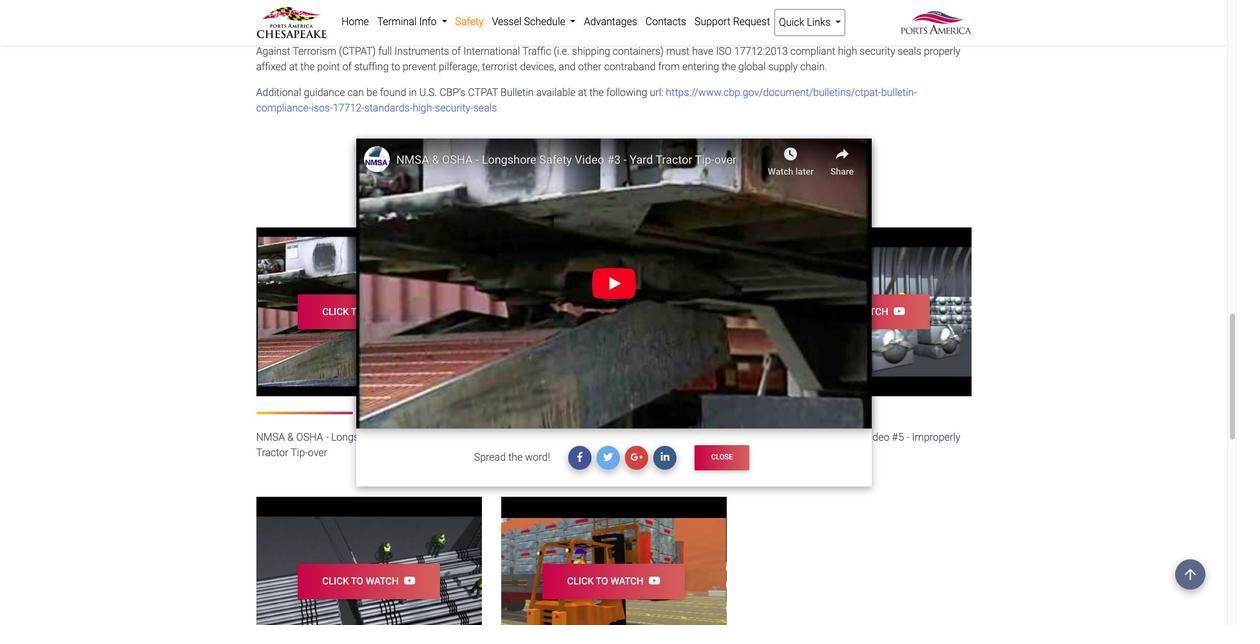 Task type: vqa. For each thing, say whether or not it's contained in the screenshot.
the left the Longshore
yes



Task type: describe. For each thing, give the bounding box(es) containing it.
bulletin
[[501, 87, 534, 99]]

alerts
[[705, 147, 758, 172]]

6 - from the left
[[907, 431, 910, 444]]

prior
[[690, 4, 710, 16]]

from inside nmsa & osha - longshore safety video #4 - container falling from ship
[[579, 447, 601, 459]]

an
[[559, 0, 570, 1]]

properly inside u.s. customs and border protection recommends shippers ensure an iso 17712:2013 compliant high-security seal is (1) properly affixed to all full (stuffed) container shipments and (2) the seal number is accurately recorded on the shipping instructions prior to transporting the cargo to the terminal.
[[801, 0, 837, 1]]

0 horizontal spatial in
[[409, 87, 417, 99]]

value
[[592, 179, 623, 194]]

2 vertical spatial iso
[[716, 45, 732, 58]]

safety inside safety link
[[455, 15, 484, 28]]

nmsa for nmsa & osha - longshore safety video #3 - yard tractor tip-over
[[256, 431, 285, 444]]

accurately
[[471, 4, 517, 16]]

announcement for safety alerts
[[470, 147, 758, 172]]

1 horizontal spatial u.s.
[[419, 87, 437, 99]]

(ctpat)
[[339, 45, 376, 58]]

over
[[308, 447, 327, 459]]

1 horizontal spatial at
[[578, 87, 587, 99]]

seals inside https://www.cbp.gov/document/bulletins/ctpat-bulletin- compliance-isos-17712-standards-high-security-seals
[[474, 102, 497, 114]]

longshore for ship
[[576, 431, 624, 444]]

yard
[[461, 431, 481, 444]]

entering
[[683, 61, 719, 73]]

recommends
[[421, 0, 481, 1]]

under
[[802, 30, 829, 42]]

video for #4
[[658, 431, 683, 444]]

1 vertical spatial 17712:2013
[[490, 30, 544, 42]]

on
[[562, 4, 574, 16]]

word!
[[525, 452, 550, 464]]

1 - from the left
[[326, 431, 329, 444]]

(i.e.
[[554, 45, 570, 58]]

spread the word!
[[474, 452, 550, 464]]

nmsa for nmsa - longshore safety video #5 - improperly slung cargo
[[746, 431, 775, 444]]

customs inside shippers are reminded to be vigilant in ensuring iso 17712:2013 compliant seals are properly affixed to all full containers.  under the customs trade partnership against terrorism (ctpat) full instruments of international traffic (i.e. shipping containers) must have iso 17712:2013 compliant high security seals properly affixed at the point of stuffing to prevent pilferage, terrorist devices, and other contraband from entering the global supply chain.
[[848, 30, 889, 42]]

trade
[[891, 30, 917, 42]]

close
[[712, 453, 733, 462]]

& for tractor
[[288, 431, 294, 444]]

video inside nmsa - longshore safety video #5 - improperly slung cargo
[[864, 431, 890, 444]]

longshore inside nmsa - longshore safety video #5 - improperly slung cargo
[[783, 431, 831, 444]]

our
[[542, 179, 561, 194]]

safety link
[[451, 9, 488, 35]]

shippers inside shippers are reminded to be vigilant in ensuring iso 17712:2013 compliant seals are properly affixed to all full containers.  under the customs trade partnership against terrorism (ctpat) full instruments of international traffic (i.e. shipping containers) must have iso 17712:2013 compliant high security seals properly affixed at the point of stuffing to prevent pilferage, terrorist devices, and other contraband from entering the global supply chain.
[[256, 30, 296, 42]]

the left terminal.
[[839, 4, 853, 16]]

high
[[838, 45, 858, 58]]

safety inside nmsa & osha - longshore safety video #4 - container falling from ship
[[627, 431, 655, 444]]

contacts
[[646, 15, 687, 28]]

ensure
[[526, 0, 556, 1]]

advantages
[[584, 15, 638, 28]]

url:
[[650, 87, 664, 99]]

have
[[692, 45, 714, 58]]

against
[[256, 45, 290, 58]]

0 horizontal spatial full
[[378, 45, 392, 58]]

go to top image
[[1176, 560, 1206, 590]]

traffic
[[523, 45, 551, 58]]

following
[[607, 87, 648, 99]]

safety is our core value and highest priority.
[[490, 179, 738, 194]]

partnership
[[919, 30, 972, 42]]

https://www.cbp.gov/document/bulletins/ctpat-
[[666, 87, 882, 99]]

video for #3
[[413, 431, 438, 444]]

highest
[[650, 179, 693, 194]]

other
[[578, 61, 602, 73]]

#5
[[892, 431, 904, 444]]

advantages link
[[580, 9, 642, 35]]

security-
[[435, 102, 474, 114]]

1 vertical spatial affixed
[[676, 30, 706, 42]]

must
[[667, 45, 690, 58]]

the left the word!
[[509, 452, 523, 464]]

2 horizontal spatial compliant
[[791, 45, 836, 58]]

slung
[[746, 447, 772, 459]]

standards-
[[365, 102, 413, 114]]

containers)
[[613, 45, 664, 58]]

nmsa & osha - longshore safety video #3 - yard tractor tip-over
[[256, 431, 481, 459]]

nmsa - longshore safety video #5 - improperly slung cargo
[[746, 431, 961, 459]]

1 horizontal spatial seal
[[755, 0, 773, 1]]

1 vertical spatial properly
[[637, 30, 673, 42]]

home
[[342, 15, 369, 28]]

1 vertical spatial be
[[367, 87, 378, 99]]

from inside shippers are reminded to be vigilant in ensuring iso 17712:2013 compliant seals are properly affixed to all full containers.  under the customs trade partnership against terrorism (ctpat) full instruments of international traffic (i.e. shipping containers) must have iso 17712:2013 compliant high security seals properly affixed at the point of stuffing to prevent pilferage, terrorist devices, and other contraband from entering the global supply chain.
[[658, 61, 680, 73]]

the down other
[[590, 87, 604, 99]]

stuffing
[[354, 61, 389, 73]]

reminded
[[315, 30, 358, 42]]

priority.
[[696, 179, 738, 194]]

improperly
[[912, 431, 961, 444]]

0 horizontal spatial iso
[[472, 30, 488, 42]]

u.s. inside u.s. customs and border protection recommends shippers ensure an iso 17712:2013 compliant high-security seal is (1) properly affixed to all full (stuffed) container shipments and (2) the seal number is accurately recorded on the shipping instructions prior to transporting the cargo to the terminal.
[[256, 0, 274, 1]]

4 - from the left
[[700, 431, 703, 444]]

1 horizontal spatial seals
[[594, 30, 618, 42]]

announcement
[[470, 147, 608, 172]]

isos-
[[312, 102, 333, 114]]

international
[[464, 45, 520, 58]]

youtube image
[[399, 576, 416, 586]]

and up 'shipments'
[[320, 0, 337, 1]]

the down the protection
[[386, 4, 400, 16]]

nmsa & osha - longshore safety video #4 - container falling from ship
[[501, 431, 703, 459]]

bulletin-
[[882, 87, 917, 99]]

terrorist
[[482, 61, 518, 73]]

protection
[[372, 0, 418, 1]]

17712:2013 inside u.s. customs and border protection recommends shippers ensure an iso 17712:2013 compliant high-security seal is (1) properly affixed to all full (stuffed) container shipments and (2) the seal number is accurately recorded on the shipping instructions prior to transporting the cargo to the terminal.
[[591, 0, 644, 1]]

core
[[564, 179, 589, 194]]

found
[[380, 87, 406, 99]]

guidance
[[304, 87, 345, 99]]

1 horizontal spatial of
[[452, 45, 461, 58]]

2 are from the left
[[620, 30, 634, 42]]

high- inside https://www.cbp.gov/document/bulletins/ctpat-bulletin- compliance-isos-17712-standards-high-security-seals
[[413, 102, 435, 114]]

the left global
[[722, 61, 736, 73]]

2 vertical spatial affixed
[[256, 61, 287, 73]]

support
[[695, 15, 731, 28]]

for
[[613, 147, 638, 172]]

1 are from the left
[[298, 30, 313, 42]]

terminal.
[[855, 4, 895, 16]]

tractor
[[256, 447, 289, 459]]

full inside u.s. customs and border protection recommends shippers ensure an iso 17712:2013 compliant high-security seal is (1) properly affixed to all full (stuffed) container shipments and (2) the seal number is accurately recorded on the shipping instructions prior to transporting the cargo to the terminal.
[[897, 0, 910, 1]]

security inside shippers are reminded to be vigilant in ensuring iso 17712:2013 compliant seals are properly affixed to all full containers.  under the customs trade partnership against terrorism (ctpat) full instruments of international traffic (i.e. shipping containers) must have iso 17712:2013 compliant high security seals properly affixed at the point of stuffing to prevent pilferage, terrorist devices, and other contraband from entering the global supply chain.
[[860, 45, 896, 58]]

safety up highest
[[643, 147, 700, 172]]

2 horizontal spatial seals
[[898, 45, 922, 58]]

1 vertical spatial full
[[733, 30, 747, 42]]

container
[[501, 447, 545, 459]]

3 - from the left
[[571, 431, 574, 444]]

containers.
[[749, 30, 799, 42]]

request
[[733, 15, 771, 28]]

shippers inside u.s. customs and border protection recommends shippers ensure an iso 17712:2013 compliant high-security seal is (1) properly affixed to all full (stuffed) container shipments and (2) the seal number is accurately recorded on the shipping instructions prior to transporting the cargo to the terminal.
[[483, 0, 523, 1]]

2 horizontal spatial is
[[776, 0, 783, 1]]

2 horizontal spatial properly
[[924, 45, 961, 58]]

safety inside nmsa - longshore safety video #5 - improperly slung cargo
[[833, 431, 862, 444]]

instructions
[[634, 4, 687, 16]]



Task type: locate. For each thing, give the bounding box(es) containing it.
all down support request
[[720, 30, 730, 42]]

be inside shippers are reminded to be vigilant in ensuring iso 17712:2013 compliant seals are properly affixed to all full containers.  under the customs trade partnership against terrorism (ctpat) full instruments of international traffic (i.e. shipping containers) must have iso 17712:2013 compliant high security seals properly affixed at the point of stuffing to prevent pilferage, terrorist devices, and other contraband from entering the global supply chain.
[[372, 30, 383, 42]]

and inside shippers are reminded to be vigilant in ensuring iso 17712:2013 compliant seals are properly affixed to all full containers.  under the customs trade partnership against terrorism (ctpat) full instruments of international traffic (i.e. shipping containers) must have iso 17712:2013 compliant high security seals properly affixed at the point of stuffing to prevent pilferage, terrorist devices, and other contraband from entering the global supply chain.
[[559, 61, 576, 73]]

https://www.cbp.gov/document/bulletins/ctpat-bulletin- compliance-isos-17712-standards-high-security-seals
[[256, 87, 917, 114]]

2 vertical spatial is
[[529, 179, 539, 194]]

(2)
[[371, 4, 383, 16]]

0 horizontal spatial affixed
[[256, 61, 287, 73]]

shipping inside u.s. customs and border protection recommends shippers ensure an iso 17712:2013 compliant high-security seal is (1) properly affixed to all full (stuffed) container shipments and (2) the seal number is accurately recorded on the shipping instructions prior to transporting the cargo to the terminal.
[[593, 4, 631, 16]]

seal up transporting
[[755, 0, 773, 1]]

safety up ensuring at left
[[455, 15, 484, 28]]

0 vertical spatial compliant
[[647, 0, 692, 1]]

longshore inside nmsa & osha - longshore safety video #3 - yard tractor tip-over
[[331, 431, 379, 444]]

compliant inside u.s. customs and border protection recommends shippers ensure an iso 17712:2013 compliant high-security seal is (1) properly affixed to all full (stuffed) container shipments and (2) the seal number is accurately recorded on the shipping instructions prior to transporting the cargo to the terminal.
[[647, 0, 692, 1]]

2 horizontal spatial video
[[864, 431, 890, 444]]

is left our
[[529, 179, 539, 194]]

properly
[[801, 0, 837, 1], [637, 30, 673, 42], [924, 45, 961, 58]]

high- up prior
[[694, 0, 717, 1]]

1 horizontal spatial all
[[884, 0, 894, 1]]

0 horizontal spatial security
[[717, 0, 752, 1]]

of
[[452, 45, 461, 58], [343, 61, 352, 73]]

and down border
[[351, 4, 368, 16]]

0 vertical spatial seal
[[755, 0, 773, 1]]

ship
[[604, 447, 623, 459]]

security inside u.s. customs and border protection recommends shippers ensure an iso 17712:2013 compliant high-security seal is (1) properly affixed to all full (stuffed) container shipments and (2) the seal number is accurately recorded on the shipping instructions prior to transporting the cargo to the terminal.
[[717, 0, 752, 1]]

0 horizontal spatial of
[[343, 61, 352, 73]]

17712:2013 up advantages at the top of the page
[[591, 0, 644, 1]]

osha inside nmsa & osha - longshore safety video #4 - container falling from ship
[[541, 431, 568, 444]]

0 horizontal spatial &
[[288, 431, 294, 444]]

is left (1)
[[776, 0, 783, 1]]

longshore for over
[[331, 431, 379, 444]]

1 horizontal spatial security
[[860, 45, 896, 58]]

osha for falling
[[541, 431, 568, 444]]

compliant up (i.e.
[[546, 30, 591, 42]]

1 horizontal spatial full
[[733, 30, 747, 42]]

0 vertical spatial be
[[372, 30, 383, 42]]

compliance-
[[256, 102, 312, 114]]

transporting
[[724, 4, 780, 16]]

0 vertical spatial at
[[289, 61, 298, 73]]

video inside nmsa & osha - longshore safety video #4 - container falling from ship
[[658, 431, 683, 444]]

security right high at the right top of the page
[[860, 45, 896, 58]]

osha up over
[[296, 431, 323, 444]]

0 vertical spatial from
[[658, 61, 680, 73]]

seals down ctpat
[[474, 102, 497, 114]]

seals down advantages at the top of the page
[[594, 30, 618, 42]]

17712-
[[333, 102, 365, 114]]

& for falling
[[532, 431, 539, 444]]

terrorism
[[293, 45, 336, 58]]

safety left #5
[[833, 431, 862, 444]]

nmsa for nmsa & osha - longshore safety video #4 - container falling from ship
[[501, 431, 530, 444]]

1 horizontal spatial nmsa
[[501, 431, 530, 444]]

is
[[776, 0, 783, 1], [461, 4, 468, 16], [529, 179, 539, 194]]

0 horizontal spatial u.s.
[[256, 0, 274, 1]]

iso right have at top
[[716, 45, 732, 58]]

be left vigilant
[[372, 30, 383, 42]]

the down (1)
[[782, 4, 796, 16]]

0 horizontal spatial properly
[[637, 30, 673, 42]]

1 horizontal spatial high-
[[694, 0, 717, 1]]

support request link
[[691, 9, 775, 35]]

vigilant
[[385, 30, 417, 42]]

all
[[884, 0, 894, 1], [720, 30, 730, 42]]

0 horizontal spatial at
[[289, 61, 298, 73]]

& up tip-
[[288, 431, 294, 444]]

- up over
[[326, 431, 329, 444]]

1 vertical spatial iso
[[472, 30, 488, 42]]

contraband
[[604, 61, 656, 73]]

in
[[420, 30, 428, 42], [409, 87, 417, 99]]

affixed inside u.s. customs and border protection recommends shippers ensure an iso 17712:2013 compliant high-security seal is (1) properly affixed to all full (stuffed) container shipments and (2) the seal number is accurately recorded on the shipping instructions prior to transporting the cargo to the terminal.
[[840, 0, 870, 1]]

in up instruments
[[420, 30, 428, 42]]

the right on
[[576, 4, 590, 16]]

properly down contacts
[[637, 30, 673, 42]]

video left the "#4"
[[658, 431, 683, 444]]

u.s. left cbp's
[[419, 87, 437, 99]]

shipping
[[593, 4, 631, 16], [572, 45, 611, 58]]

1 horizontal spatial longshore
[[576, 431, 624, 444]]

full up "stuffing"
[[378, 45, 392, 58]]

from left ship
[[579, 447, 601, 459]]

- up falling
[[571, 431, 574, 444]]

compliant up the chain.
[[791, 45, 836, 58]]

number
[[423, 4, 458, 16]]

2 video from the left
[[658, 431, 683, 444]]

1 vertical spatial customs
[[848, 30, 889, 42]]

(1)
[[786, 0, 798, 1]]

video left #3
[[413, 431, 438, 444]]

1 longshore from the left
[[331, 431, 379, 444]]

of up pilferage,
[[452, 45, 461, 58]]

nmsa up tractor
[[256, 431, 285, 444]]

iso up on
[[572, 0, 588, 1]]

and
[[320, 0, 337, 1], [351, 4, 368, 16], [559, 61, 576, 73], [626, 179, 647, 194]]

border
[[339, 0, 369, 1]]

all up terminal.
[[884, 0, 894, 1]]

properly down the partnership
[[924, 45, 961, 58]]

1 vertical spatial u.s.
[[419, 87, 437, 99]]

-
[[326, 431, 329, 444], [455, 431, 458, 444], [571, 431, 574, 444], [700, 431, 703, 444], [777, 431, 780, 444], [907, 431, 910, 444]]

u.s.
[[256, 0, 274, 1], [419, 87, 437, 99]]

1 horizontal spatial is
[[529, 179, 539, 194]]

of right point
[[343, 61, 352, 73]]

cargo
[[799, 4, 825, 16]]

1 horizontal spatial shippers
[[483, 0, 523, 1]]

all inside shippers are reminded to be vigilant in ensuring iso 17712:2013 compliant seals are properly affixed to all full containers.  under the customs trade partnership against terrorism (ctpat) full instruments of international traffic (i.e. shipping containers) must have iso 17712:2013 compliant high security seals properly affixed at the point of stuffing to prevent pilferage, terrorist devices, and other contraband from entering the global supply chain.
[[720, 30, 730, 42]]

& inside nmsa & osha - longshore safety video #4 - container falling from ship
[[532, 431, 539, 444]]

security up transporting
[[717, 0, 752, 1]]

additional guidance can be found in u.s. cbp's ctpat bulletin available at the following url:
[[256, 87, 666, 99]]

container
[[256, 4, 299, 16]]

1 vertical spatial seal
[[402, 4, 421, 16]]

0 vertical spatial of
[[452, 45, 461, 58]]

0 vertical spatial security
[[717, 0, 752, 1]]

0 vertical spatial properly
[[801, 0, 837, 1]]

available
[[536, 87, 576, 99]]

2 horizontal spatial full
[[897, 0, 910, 1]]

0 vertical spatial all
[[884, 0, 894, 1]]

be right can
[[367, 87, 378, 99]]

0 vertical spatial shippers
[[483, 0, 523, 1]]

osha inside nmsa & osha - longshore safety video #3 - yard tractor tip-over
[[296, 431, 323, 444]]

1 vertical spatial compliant
[[546, 30, 591, 42]]

cargo
[[774, 447, 801, 459]]

nmsa up slung
[[746, 431, 775, 444]]

1 horizontal spatial customs
[[848, 30, 889, 42]]

home link
[[337, 9, 373, 35]]

2 horizontal spatial iso
[[716, 45, 732, 58]]

video
[[413, 431, 438, 444], [658, 431, 683, 444], [864, 431, 890, 444]]

1 video from the left
[[413, 431, 438, 444]]

shippers up the accurately
[[483, 0, 523, 1]]

0 vertical spatial iso
[[572, 0, 588, 1]]

at right available
[[578, 87, 587, 99]]

cbp's
[[440, 87, 466, 99]]

shipments
[[301, 4, 349, 16]]

be
[[372, 30, 383, 42], [367, 87, 378, 99]]

high-
[[694, 0, 717, 1], [413, 102, 435, 114]]

- right the "#4"
[[700, 431, 703, 444]]

1 horizontal spatial are
[[620, 30, 634, 42]]

0 horizontal spatial high-
[[413, 102, 435, 114]]

1 & from the left
[[288, 431, 294, 444]]

instruments
[[395, 45, 449, 58]]

at inside shippers are reminded to be vigilant in ensuring iso 17712:2013 compliant seals are properly affixed to all full containers.  under the customs trade partnership against terrorism (ctpat) full instruments of international traffic (i.e. shipping containers) must have iso 17712:2013 compliant high security seals properly affixed at the point of stuffing to prevent pilferage, terrorist devices, and other contraband from entering the global supply chain.
[[289, 61, 298, 73]]

chain.
[[801, 61, 828, 73]]

0 horizontal spatial osha
[[296, 431, 323, 444]]

nmsa up container
[[501, 431, 530, 444]]

longshore inside nmsa & osha - longshore safety video #4 - container falling from ship
[[576, 431, 624, 444]]

youtube image
[[399, 306, 416, 316], [644, 306, 661, 316], [889, 306, 906, 316], [644, 576, 661, 586]]

affixed down against
[[256, 61, 287, 73]]

full
[[897, 0, 910, 1], [733, 30, 747, 42], [378, 45, 392, 58]]

customs up container at the left top of page
[[277, 0, 317, 1]]

0 horizontal spatial compliant
[[546, 30, 591, 42]]

2 nmsa from the left
[[501, 431, 530, 444]]

iso up international
[[472, 30, 488, 42]]

spread
[[474, 452, 506, 464]]

in inside shippers are reminded to be vigilant in ensuring iso 17712:2013 compliant seals are properly affixed to all full containers.  under the customs trade partnership against terrorism (ctpat) full instruments of international traffic (i.e. shipping containers) must have iso 17712:2013 compliant high security seals properly affixed at the point of stuffing to prevent pilferage, terrorist devices, and other contraband from entering the global supply chain.
[[420, 30, 428, 42]]

0 horizontal spatial are
[[298, 30, 313, 42]]

1 horizontal spatial compliant
[[647, 0, 692, 1]]

shippers up against
[[256, 30, 296, 42]]

full down support request
[[733, 30, 747, 42]]

osha for tractor
[[296, 431, 323, 444]]

0 vertical spatial shipping
[[593, 4, 631, 16]]

u.s. up container at the left top of page
[[256, 0, 274, 1]]

and right value
[[626, 179, 647, 194]]

safety left the "#4"
[[627, 431, 655, 444]]

at down against
[[289, 61, 298, 73]]

customs up high at the right top of the page
[[848, 30, 889, 42]]

1 horizontal spatial from
[[658, 61, 680, 73]]

1 horizontal spatial properly
[[801, 0, 837, 1]]

full left (stuffed)
[[897, 0, 910, 1]]

1 vertical spatial at
[[578, 87, 587, 99]]

0 vertical spatial is
[[776, 0, 783, 1]]

0 horizontal spatial is
[[461, 4, 468, 16]]

and down (i.e.
[[559, 61, 576, 73]]

can
[[348, 87, 364, 99]]

2 osha from the left
[[541, 431, 568, 444]]

1 vertical spatial high-
[[413, 102, 435, 114]]

- right #3
[[455, 431, 458, 444]]

0 horizontal spatial longshore
[[331, 431, 379, 444]]

prevent
[[403, 61, 436, 73]]

0 vertical spatial in
[[420, 30, 428, 42]]

shipping inside shippers are reminded to be vigilant in ensuring iso 17712:2013 compliant seals are properly affixed to all full containers.  under the customs trade partnership against terrorism (ctpat) full instruments of international traffic (i.e. shipping containers) must have iso 17712:2013 compliant high security seals properly affixed at the point of stuffing to prevent pilferage, terrorist devices, and other contraband from entering the global supply chain.
[[572, 45, 611, 58]]

are up containers)
[[620, 30, 634, 42]]

3 longshore from the left
[[783, 431, 831, 444]]

0 vertical spatial full
[[897, 0, 910, 1]]

support request
[[695, 15, 771, 28]]

the down terrorism
[[301, 61, 315, 73]]

0 vertical spatial affixed
[[840, 0, 870, 1]]

1 vertical spatial shipping
[[572, 45, 611, 58]]

https://www.cbp.gov/document/bulletins/ctpat-bulletin- compliance-isos-17712-standards-high-security-seals link
[[256, 87, 917, 114]]

from down must
[[658, 61, 680, 73]]

1 vertical spatial from
[[579, 447, 601, 459]]

0 horizontal spatial video
[[413, 431, 438, 444]]

0 vertical spatial customs
[[277, 0, 317, 1]]

1 horizontal spatial &
[[532, 431, 539, 444]]

2 longshore from the left
[[576, 431, 624, 444]]

0 vertical spatial u.s.
[[256, 0, 274, 1]]

ctpat
[[468, 87, 498, 99]]

2 vertical spatial compliant
[[791, 45, 836, 58]]

2 horizontal spatial longshore
[[783, 431, 831, 444]]

0 vertical spatial seals
[[594, 30, 618, 42]]

nmsa inside nmsa & osha - longshore safety video #3 - yard tractor tip-over
[[256, 431, 285, 444]]

compliant up instructions
[[647, 0, 692, 1]]

pilferage,
[[439, 61, 480, 73]]

supply
[[769, 61, 798, 73]]

0 horizontal spatial from
[[579, 447, 601, 459]]

1 horizontal spatial video
[[658, 431, 683, 444]]

0 horizontal spatial seal
[[402, 4, 421, 16]]

#3
[[441, 431, 453, 444]]

video inside nmsa & osha - longshore safety video #3 - yard tractor tip-over
[[413, 431, 438, 444]]

safety
[[455, 15, 484, 28], [643, 147, 700, 172], [490, 179, 526, 194], [382, 431, 410, 444], [627, 431, 655, 444], [833, 431, 862, 444]]

nmsa inside nmsa & osha - longshore safety video #4 - container falling from ship
[[501, 431, 530, 444]]

devices,
[[520, 61, 556, 73]]

0 horizontal spatial shippers
[[256, 30, 296, 42]]

1 vertical spatial of
[[343, 61, 352, 73]]

the up high at the right top of the page
[[831, 30, 846, 42]]

2 & from the left
[[532, 431, 539, 444]]

& up container
[[532, 431, 539, 444]]

seals down trade
[[898, 45, 922, 58]]

1 vertical spatial seals
[[898, 45, 922, 58]]

- up cargo
[[777, 431, 780, 444]]

are up terrorism
[[298, 30, 313, 42]]

affixed up have at top
[[676, 30, 706, 42]]

1 horizontal spatial osha
[[541, 431, 568, 444]]

iso inside u.s. customs and border protection recommends shippers ensure an iso 17712:2013 compliant high-security seal is (1) properly affixed to all full (stuffed) container shipments and (2) the seal number is accurately recorded on the shipping instructions prior to transporting the cargo to the terminal.
[[572, 0, 588, 1]]

recorded
[[520, 4, 560, 16]]

safety left #3
[[382, 431, 410, 444]]

click to watch
[[322, 306, 399, 318], [567, 306, 644, 318], [812, 306, 889, 318], [322, 576, 399, 587], [567, 576, 644, 587]]

1 osha from the left
[[296, 431, 323, 444]]

2 horizontal spatial 17712:2013
[[735, 45, 788, 58]]

are
[[298, 30, 313, 42], [620, 30, 634, 42]]

1 horizontal spatial iso
[[572, 0, 588, 1]]

security
[[717, 0, 752, 1], [860, 45, 896, 58]]

0 horizontal spatial all
[[720, 30, 730, 42]]

1 vertical spatial all
[[720, 30, 730, 42]]

2 vertical spatial 17712:2013
[[735, 45, 788, 58]]

is down recommends
[[461, 4, 468, 16]]

seal
[[755, 0, 773, 1], [402, 4, 421, 16]]

ensuring
[[430, 30, 469, 42]]

#4
[[686, 431, 698, 444]]

2 horizontal spatial nmsa
[[746, 431, 775, 444]]

1 nmsa from the left
[[256, 431, 285, 444]]

shipping up shippers are reminded to be vigilant in ensuring iso 17712:2013 compliant seals are properly affixed to all full containers.  under the customs trade partnership against terrorism (ctpat) full instruments of international traffic (i.e. shipping containers) must have iso 17712:2013 compliant high security seals properly affixed at the point of stuffing to prevent pilferage, terrorist devices, and other contraband from entering the global supply chain.
[[593, 4, 631, 16]]

video image
[[256, 227, 482, 397], [501, 227, 727, 397], [746, 227, 972, 397], [256, 497, 482, 625], [501, 497, 727, 625]]

0 horizontal spatial seals
[[474, 102, 497, 114]]

the
[[386, 4, 400, 16], [576, 4, 590, 16], [782, 4, 796, 16], [839, 4, 853, 16], [831, 30, 846, 42], [301, 61, 315, 73], [722, 61, 736, 73], [590, 87, 604, 99], [509, 452, 523, 464]]

click to watch link
[[298, 294, 440, 329], [543, 294, 685, 329], [788, 294, 930, 329], [298, 564, 440, 599], [543, 564, 685, 599]]

video left #5
[[864, 431, 890, 444]]

- right #5
[[907, 431, 910, 444]]

tip-
[[291, 447, 308, 459]]

high- inside u.s. customs and border protection recommends shippers ensure an iso 17712:2013 compliant high-security seal is (1) properly affixed to all full (stuffed) container shipments and (2) the seal number is accurately recorded on the shipping instructions prior to transporting the cargo to the terminal.
[[694, 0, 717, 1]]

1 vertical spatial is
[[461, 4, 468, 16]]

properly up cargo at top right
[[801, 0, 837, 1]]

17712:2013 up traffic
[[490, 30, 544, 42]]

(stuffed)
[[913, 0, 952, 1]]

2 vertical spatial properly
[[924, 45, 961, 58]]

at
[[289, 61, 298, 73], [578, 87, 587, 99]]

1 horizontal spatial affixed
[[676, 30, 706, 42]]

safety down announcement
[[490, 179, 526, 194]]

2 vertical spatial seals
[[474, 102, 497, 114]]

3 nmsa from the left
[[746, 431, 775, 444]]

0 vertical spatial 17712:2013
[[591, 0, 644, 1]]

nmsa
[[256, 431, 285, 444], [501, 431, 530, 444], [746, 431, 775, 444]]

falling
[[547, 447, 577, 459]]

additional
[[256, 87, 301, 99]]

1 vertical spatial in
[[409, 87, 417, 99]]

1 vertical spatial shippers
[[256, 30, 296, 42]]

17712:2013 up global
[[735, 45, 788, 58]]

1 vertical spatial security
[[860, 45, 896, 58]]

affixed up terminal.
[[840, 0, 870, 1]]

global
[[739, 61, 766, 73]]

nmsa inside nmsa - longshore safety video #5 - improperly slung cargo
[[746, 431, 775, 444]]

2 vertical spatial full
[[378, 45, 392, 58]]

close button
[[695, 445, 750, 471]]

5 - from the left
[[777, 431, 780, 444]]

3 video from the left
[[864, 431, 890, 444]]

click
[[322, 306, 349, 318], [567, 306, 594, 318], [812, 306, 839, 318], [322, 576, 349, 587], [567, 576, 594, 587]]

all inside u.s. customs and border protection recommends shippers ensure an iso 17712:2013 compliant high-security seal is (1) properly affixed to all full (stuffed) container shipments and (2) the seal number is accurately recorded on the shipping instructions prior to transporting the cargo to the terminal.
[[884, 0, 894, 1]]

shippers
[[483, 0, 523, 1], [256, 30, 296, 42]]

high- down additional guidance can be found in u.s. cbp's ctpat bulletin available at the following url:
[[413, 102, 435, 114]]

safety inside nmsa & osha - longshore safety video #3 - yard tractor tip-over
[[382, 431, 410, 444]]

shipping up other
[[572, 45, 611, 58]]

seal down the protection
[[402, 4, 421, 16]]

osha up falling
[[541, 431, 568, 444]]

iso
[[572, 0, 588, 1], [472, 30, 488, 42], [716, 45, 732, 58]]

2 - from the left
[[455, 431, 458, 444]]

customs inside u.s. customs and border protection recommends shippers ensure an iso 17712:2013 compliant high-security seal is (1) properly affixed to all full (stuffed) container shipments and (2) the seal number is accurately recorded on the shipping instructions prior to transporting the cargo to the terminal.
[[277, 0, 317, 1]]

in right found
[[409, 87, 417, 99]]

contacts link
[[642, 9, 691, 35]]

& inside nmsa & osha - longshore safety video #3 - yard tractor tip-over
[[288, 431, 294, 444]]



